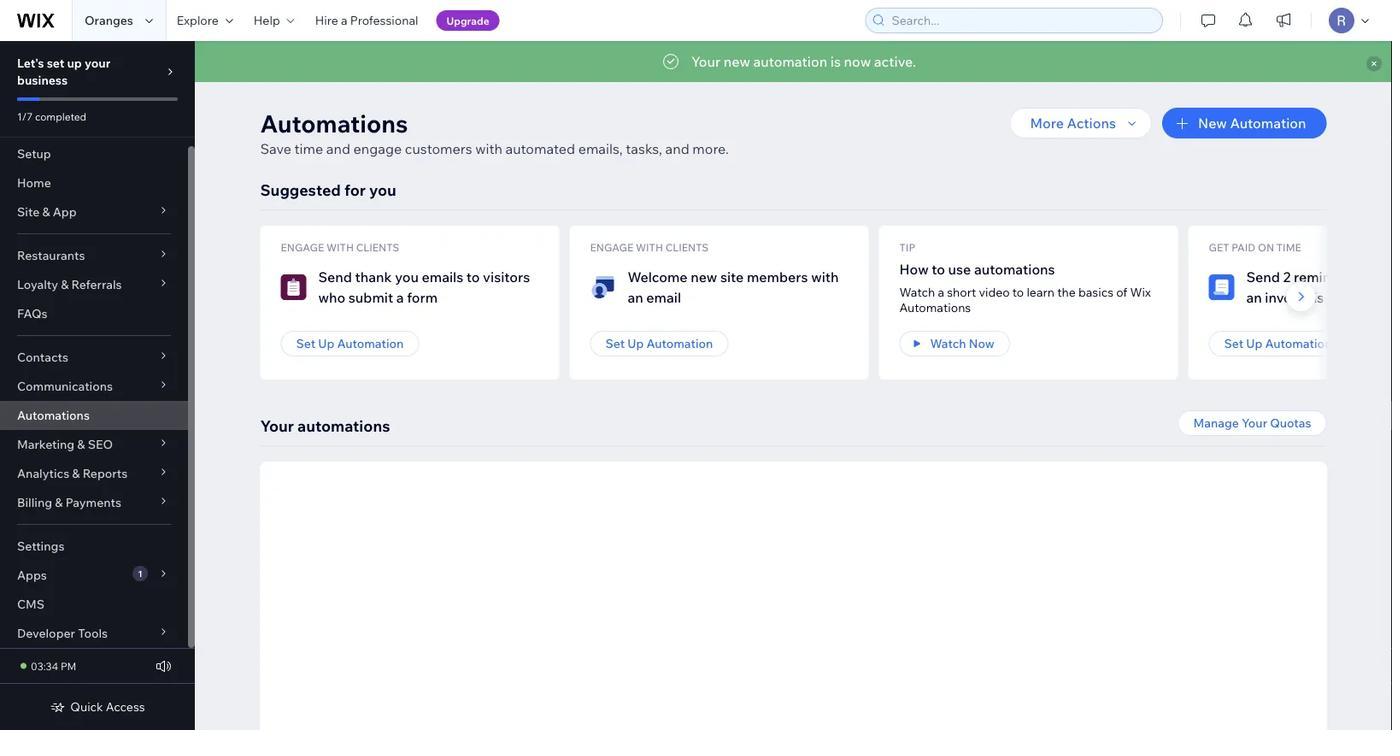 Task type: vqa. For each thing, say whether or not it's contained in the screenshot.
Publish on the right
no



Task type: locate. For each thing, give the bounding box(es) containing it.
upgrade
[[447, 14, 490, 27]]

hire a professional link
[[305, 0, 429, 41]]

home inside button
[[835, 54, 869, 69]]

1 with from the left
[[327, 241, 354, 254]]

quotas
[[1271, 416, 1312, 431]]

1 horizontal spatial send
[[1247, 268, 1281, 286]]

set up automation button down the email
[[590, 331, 729, 357]]

& for billing
[[55, 495, 63, 510]]

2 horizontal spatial your
[[1242, 416, 1268, 431]]

watch down how
[[900, 285, 936, 300]]

for
[[345, 180, 366, 199]]

1 horizontal spatial clients
[[666, 241, 709, 254]]

watch now button
[[900, 331, 1011, 357]]

your automations
[[260, 416, 390, 435]]

1 horizontal spatial your
[[692, 53, 721, 70]]

engage for welcome new site members with an email
[[590, 241, 634, 254]]

new left automation
[[724, 53, 751, 70]]

learn
[[1027, 285, 1055, 300]]

engage with clients up thank at the top left
[[281, 241, 400, 254]]

1 category image from the left
[[281, 274, 307, 300]]

send left 2
[[1247, 268, 1281, 286]]

your
[[85, 56, 111, 71]]

up
[[318, 336, 335, 351], [628, 336, 644, 351], [1247, 336, 1263, 351]]

1 vertical spatial home
[[17, 175, 51, 190]]

2 set from the left
[[606, 336, 625, 351]]

0 vertical spatial you
[[369, 180, 397, 199]]

0 vertical spatial new
[[724, 53, 751, 70]]

2 clients from the left
[[666, 241, 709, 254]]

1 set up automation from the left
[[296, 336, 404, 351]]

home left active. on the right
[[835, 54, 869, 69]]

paid
[[1232, 241, 1256, 254]]

engage for send thank you emails to visitors who submit a form
[[281, 241, 324, 254]]

with for send
[[327, 241, 354, 254]]

send inside send thank you emails to visitors who submit a form
[[318, 268, 352, 286]]

& for loyalty
[[61, 277, 69, 292]]

0 horizontal spatial category image
[[281, 274, 307, 300]]

set up automation
[[296, 336, 404, 351], [606, 336, 713, 351], [1225, 336, 1332, 351]]

1 vertical spatial automations
[[900, 300, 972, 315]]

set up automation button for email
[[590, 331, 729, 357]]

2 horizontal spatial set up automation
[[1225, 336, 1332, 351]]

1 horizontal spatial up
[[628, 336, 644, 351]]

set for who
[[296, 336, 316, 351]]

automation down send 2 reminders a wee
[[1266, 336, 1332, 351]]

0 horizontal spatial engage
[[281, 241, 324, 254]]

1 horizontal spatial set up automation
[[606, 336, 713, 351]]

automation inside button
[[1231, 115, 1307, 132]]

emails
[[422, 268, 464, 286]]

site
[[721, 268, 744, 286]]

list
[[260, 226, 1393, 380]]

time
[[295, 140, 323, 157]]

set up automation for email
[[606, 336, 713, 351]]

0 horizontal spatial with
[[476, 140, 503, 157]]

home down setup
[[17, 175, 51, 190]]

0 horizontal spatial and
[[326, 140, 351, 157]]

clients up "welcome"
[[666, 241, 709, 254]]

automations inside automations save time and engage customers with automated emails, tasks, and more.
[[260, 108, 408, 138]]

watch
[[900, 285, 936, 300], [931, 336, 967, 351]]

0 horizontal spatial with
[[327, 241, 354, 254]]

0 horizontal spatial set up automation
[[296, 336, 404, 351]]

with up "welcome"
[[636, 241, 663, 254]]

1 horizontal spatial and
[[666, 140, 690, 157]]

engage
[[354, 140, 402, 157]]

automations up time
[[260, 108, 408, 138]]

automations for automations save time and engage customers with automated emails, tasks, and more.
[[260, 108, 408, 138]]

now
[[844, 53, 871, 70]]

0 vertical spatial automations
[[975, 261, 1056, 278]]

& right loyalty
[[61, 277, 69, 292]]

2 category image from the left
[[1209, 274, 1235, 300]]

set
[[47, 56, 64, 71]]

1 set up automation button from the left
[[281, 331, 419, 357]]

category image for send 2 reminders a wee
[[1209, 274, 1235, 300]]

with inside the welcome new site members with an email
[[812, 268, 839, 286]]

category image left the 'who'
[[281, 274, 307, 300]]

to right back
[[760, 54, 772, 69]]

watch inside button
[[931, 336, 967, 351]]

0 horizontal spatial send
[[318, 268, 352, 286]]

business
[[17, 73, 68, 88]]

on
[[1259, 241, 1275, 254]]

1 horizontal spatial marketing
[[774, 54, 832, 69]]

new left site
[[691, 268, 718, 286]]

wee
[[1374, 268, 1393, 286]]

an
[[628, 289, 644, 306]]

& left seo
[[77, 437, 85, 452]]

up for email
[[628, 336, 644, 351]]

2 horizontal spatial set
[[1225, 336, 1244, 351]]

set up automation button down the 'who'
[[281, 331, 419, 357]]

1 horizontal spatial home
[[835, 54, 869, 69]]

hire
[[315, 13, 338, 28]]

2 with from the left
[[636, 241, 663, 254]]

home
[[835, 54, 869, 69], [17, 175, 51, 190]]

2 engage with clients from the left
[[590, 241, 709, 254]]

manage your quotas button
[[1179, 410, 1327, 436]]

customers
[[405, 140, 472, 157]]

and left "more."
[[666, 140, 690, 157]]

0 vertical spatial with
[[476, 140, 503, 157]]

to
[[760, 54, 772, 69], [932, 261, 946, 278], [467, 268, 480, 286], [1013, 285, 1025, 300]]

you right for
[[369, 180, 397, 199]]

video
[[979, 285, 1010, 300]]

1 horizontal spatial automations
[[975, 261, 1056, 278]]

let's
[[17, 56, 44, 71]]

a
[[341, 13, 348, 28], [1363, 268, 1371, 286], [938, 285, 945, 300], [397, 289, 404, 306]]

who
[[318, 289, 346, 306]]

automations
[[260, 108, 408, 138], [900, 300, 972, 315], [17, 408, 90, 423]]

send up the 'who'
[[318, 268, 352, 286]]

category image down get
[[1209, 274, 1235, 300]]

1 horizontal spatial automations
[[260, 108, 408, 138]]

2
[[1284, 268, 1291, 286]]

sidebar element
[[0, 41, 195, 730]]

with right members
[[812, 268, 839, 286]]

up up manage your quotas
[[1247, 336, 1263, 351]]

1 set from the left
[[296, 336, 316, 351]]

1 vertical spatial watch
[[931, 336, 967, 351]]

1 horizontal spatial with
[[636, 241, 663, 254]]

set up automation down the email
[[606, 336, 713, 351]]

seo
[[88, 437, 113, 452]]

your inside alert
[[692, 53, 721, 70]]

new inside alert
[[724, 53, 751, 70]]

1 horizontal spatial engage
[[590, 241, 634, 254]]

you for for
[[369, 180, 397, 199]]

help
[[254, 13, 280, 28]]

0 vertical spatial marketing
[[774, 54, 832, 69]]

new inside the welcome new site members with an email
[[691, 268, 718, 286]]

engage with clients for welcome
[[590, 241, 709, 254]]

loyalty & referrals button
[[0, 270, 188, 299]]

a left form at the top left of the page
[[397, 289, 404, 306]]

1 horizontal spatial with
[[812, 268, 839, 286]]

1 up from the left
[[318, 336, 335, 351]]

0 horizontal spatial new
[[691, 268, 718, 286]]

to left use on the right of page
[[932, 261, 946, 278]]

developer
[[17, 626, 75, 641]]

up down an
[[628, 336, 644, 351]]

actions
[[1068, 115, 1117, 132]]

up down the 'who'
[[318, 336, 335, 351]]

0 horizontal spatial your
[[260, 416, 294, 435]]

1 vertical spatial automations
[[298, 416, 390, 435]]

1 horizontal spatial engage with clients
[[590, 241, 709, 254]]

faqs link
[[0, 299, 188, 328]]

& for marketing
[[77, 437, 85, 452]]

2 horizontal spatial automations
[[900, 300, 972, 315]]

0 vertical spatial watch
[[900, 285, 936, 300]]

2 vertical spatial automations
[[17, 408, 90, 423]]

1 vertical spatial new
[[691, 268, 718, 286]]

& left reports
[[72, 466, 80, 481]]

1 vertical spatial with
[[812, 268, 839, 286]]

with up the 'who'
[[327, 241, 354, 254]]

set up automation button down 2
[[1209, 331, 1348, 357]]

marketing & seo
[[17, 437, 113, 452]]

automation
[[1231, 115, 1307, 132], [337, 336, 404, 351], [647, 336, 713, 351], [1266, 336, 1332, 351]]

engage with clients
[[281, 241, 400, 254], [590, 241, 709, 254]]

0 horizontal spatial engage with clients
[[281, 241, 400, 254]]

set up automation down 2
[[1225, 336, 1332, 351]]

1 horizontal spatial category image
[[1209, 274, 1235, 300]]

1 horizontal spatial new
[[724, 53, 751, 70]]

automation right new
[[1231, 115, 1307, 132]]

2 and from the left
[[666, 140, 690, 157]]

contacts button
[[0, 343, 188, 372]]

app
[[53, 204, 77, 219]]

1 engage with clients from the left
[[281, 241, 400, 254]]

1 send from the left
[[318, 268, 352, 286]]

your
[[692, 53, 721, 70], [1242, 416, 1268, 431], [260, 416, 294, 435]]

1 and from the left
[[326, 140, 351, 157]]

up for who
[[318, 336, 335, 351]]

help button
[[244, 0, 305, 41]]

communications
[[17, 379, 113, 394]]

0 horizontal spatial up
[[318, 336, 335, 351]]

0 vertical spatial home
[[835, 54, 869, 69]]

2 horizontal spatial up
[[1247, 336, 1263, 351]]

and
[[326, 140, 351, 157], [666, 140, 690, 157]]

and right time
[[326, 140, 351, 157]]

set
[[296, 336, 316, 351], [606, 336, 625, 351], [1225, 336, 1244, 351]]

with right customers
[[476, 140, 503, 157]]

0 horizontal spatial set
[[296, 336, 316, 351]]

1 vertical spatial you
[[395, 268, 419, 286]]

get paid on time
[[1209, 241, 1302, 254]]

to right emails
[[467, 268, 480, 286]]

send inside send 2 reminders a wee
[[1247, 268, 1281, 286]]

send 2 reminders a wee
[[1247, 268, 1393, 306]]

cms
[[17, 597, 45, 612]]

automations inside sidebar element
[[17, 408, 90, 423]]

category image
[[281, 274, 307, 300], [1209, 274, 1235, 300]]

automations down short
[[900, 300, 972, 315]]

to left learn
[[1013, 285, 1025, 300]]

2 horizontal spatial set up automation button
[[1209, 331, 1348, 357]]

engage up "welcome"
[[590, 241, 634, 254]]

2 engage from the left
[[590, 241, 634, 254]]

marketing
[[774, 54, 832, 69], [17, 437, 75, 452]]

back to marketing home button
[[714, 49, 884, 74]]

3 set from the left
[[1225, 336, 1244, 351]]

you up form at the top left of the page
[[395, 268, 419, 286]]

& inside dropdown button
[[77, 437, 85, 452]]

marketing inside dropdown button
[[17, 437, 75, 452]]

& right site
[[42, 204, 50, 219]]

a inside send 2 reminders a wee
[[1363, 268, 1371, 286]]

setup
[[17, 146, 51, 161]]

with
[[327, 241, 354, 254], [636, 241, 663, 254]]

a left wee
[[1363, 268, 1371, 286]]

a left short
[[938, 285, 945, 300]]

a right hire
[[341, 13, 348, 28]]

0 horizontal spatial automations
[[17, 408, 90, 423]]

2 send from the left
[[1247, 268, 1281, 286]]

engage
[[281, 241, 324, 254], [590, 241, 634, 254]]

3 set up automation from the left
[[1225, 336, 1332, 351]]

analytics
[[17, 466, 69, 481]]

0 horizontal spatial home
[[17, 175, 51, 190]]

0 vertical spatial automations
[[260, 108, 408, 138]]

3 set up automation button from the left
[[1209, 331, 1348, 357]]

quick access
[[70, 699, 145, 714]]

payments
[[66, 495, 121, 510]]

automations down communications
[[17, 408, 90, 423]]

0 horizontal spatial marketing
[[17, 437, 75, 452]]

more.
[[693, 140, 729, 157]]

2 set up automation button from the left
[[590, 331, 729, 357]]

welcome new site members with an email
[[628, 268, 839, 306]]

get
[[1209, 241, 1230, 254]]

explore
[[177, 13, 219, 28]]

1 horizontal spatial set
[[606, 336, 625, 351]]

& right billing
[[55, 495, 63, 510]]

you
[[369, 180, 397, 199], [395, 268, 419, 286]]

your new automation is now active.
[[692, 53, 917, 70]]

1/7 completed
[[17, 110, 86, 123]]

engage with clients up "welcome"
[[590, 241, 709, 254]]

0 horizontal spatial set up automation button
[[281, 331, 419, 357]]

1 clients from the left
[[356, 241, 400, 254]]

watch left now
[[931, 336, 967, 351]]

automation down submit at the left of the page
[[337, 336, 404, 351]]

2 up from the left
[[628, 336, 644, 351]]

use
[[949, 261, 972, 278]]

1 vertical spatial marketing
[[17, 437, 75, 452]]

automations inside tip how to use automations watch a short video to learn the basics of wix automations
[[900, 300, 972, 315]]

clients for thank
[[356, 241, 400, 254]]

with inside automations save time and engage customers with automated emails, tasks, and more.
[[476, 140, 503, 157]]

set up automation down the 'who'
[[296, 336, 404, 351]]

to inside button
[[760, 54, 772, 69]]

2 set up automation from the left
[[606, 336, 713, 351]]

your for your new automation is now active.
[[692, 53, 721, 70]]

1 engage from the left
[[281, 241, 324, 254]]

completed
[[35, 110, 86, 123]]

clients up thank at the top left
[[356, 241, 400, 254]]

list containing how to use automations
[[260, 226, 1393, 380]]

0 horizontal spatial clients
[[356, 241, 400, 254]]

clients
[[356, 241, 400, 254], [666, 241, 709, 254]]

1 horizontal spatial set up automation button
[[590, 331, 729, 357]]

send
[[318, 268, 352, 286], [1247, 268, 1281, 286]]

engage down suggested
[[281, 241, 324, 254]]

tip how to use automations watch a short video to learn the basics of wix automations
[[900, 241, 1152, 315]]

you inside send thank you emails to visitors who submit a form
[[395, 268, 419, 286]]

automation down the email
[[647, 336, 713, 351]]

of
[[1117, 285, 1128, 300]]



Task type: describe. For each thing, give the bounding box(es) containing it.
& for site
[[42, 204, 50, 219]]

clients for new
[[666, 241, 709, 254]]

reports
[[83, 466, 128, 481]]

is
[[831, 53, 841, 70]]

developer tools
[[17, 626, 108, 641]]

manage
[[1194, 416, 1240, 431]]

active.
[[875, 53, 917, 70]]

manage your quotas
[[1194, 416, 1312, 431]]

time
[[1277, 241, 1302, 254]]

home link
[[0, 168, 188, 198]]

hire a professional
[[315, 13, 419, 28]]

a inside tip how to use automations watch a short video to learn the basics of wix automations
[[938, 285, 945, 300]]

faqs
[[17, 306, 47, 321]]

your new automation is now active. alert
[[195, 41, 1393, 82]]

tools
[[78, 626, 108, 641]]

Search... field
[[887, 9, 1158, 32]]

more actions button
[[1010, 108, 1153, 139]]

marketing & seo button
[[0, 430, 188, 459]]

your for your automations
[[260, 416, 294, 435]]

access
[[106, 699, 145, 714]]

0 horizontal spatial automations
[[298, 416, 390, 435]]

new automation button
[[1163, 108, 1327, 139]]

automations save time and engage customers with automated emails, tasks, and more.
[[260, 108, 729, 157]]

restaurants button
[[0, 241, 188, 270]]

referrals
[[71, 277, 122, 292]]

contacts
[[17, 350, 68, 365]]

communications button
[[0, 372, 188, 401]]

3 up from the left
[[1247, 336, 1263, 351]]

loyalty
[[17, 277, 58, 292]]

emails,
[[579, 140, 623, 157]]

restaurants
[[17, 248, 85, 263]]

settings
[[17, 539, 64, 554]]

send for send thank you emails to visitors who submit a form
[[318, 268, 352, 286]]

quick
[[70, 699, 103, 714]]

thank
[[355, 268, 392, 286]]

save
[[260, 140, 292, 157]]

upgrade button
[[436, 10, 500, 31]]

up
[[67, 56, 82, 71]]

new for welcome
[[691, 268, 718, 286]]

email
[[647, 289, 682, 306]]

home inside sidebar element
[[17, 175, 51, 190]]

billing & payments
[[17, 495, 121, 510]]

set for email
[[606, 336, 625, 351]]

with for welcome
[[636, 241, 663, 254]]

a inside send thank you emails to visitors who submit a form
[[397, 289, 404, 306]]

site & app button
[[0, 198, 188, 227]]

oranges
[[85, 13, 133, 28]]

watch inside tip how to use automations watch a short video to learn the basics of wix automations
[[900, 285, 936, 300]]

now
[[969, 336, 995, 351]]

automations inside tip how to use automations watch a short video to learn the basics of wix automations
[[975, 261, 1056, 278]]

suggested for you
[[260, 180, 397, 199]]

watch now
[[931, 336, 995, 351]]

marketing inside button
[[774, 54, 832, 69]]

suggested
[[260, 180, 341, 199]]

site & app
[[17, 204, 77, 219]]

submit
[[349, 289, 393, 306]]

tasks,
[[626, 140, 663, 157]]

setup link
[[0, 139, 188, 168]]

to inside send thank you emails to visitors who submit a form
[[467, 268, 480, 286]]

send thank you emails to visitors who submit a form
[[318, 268, 530, 306]]

automations for automations
[[17, 408, 90, 423]]

set up automation for who
[[296, 336, 404, 351]]

your inside button
[[1242, 416, 1268, 431]]

automations link
[[0, 401, 188, 430]]

& for analytics
[[72, 466, 80, 481]]

visitors
[[483, 268, 530, 286]]

billing & payments button
[[0, 488, 188, 517]]

settings link
[[0, 532, 188, 561]]

set up automation button for who
[[281, 331, 419, 357]]

back
[[729, 54, 757, 69]]

pm
[[61, 660, 77, 672]]

automation for welcome new site members with an email
[[647, 336, 713, 351]]

quick access button
[[50, 699, 145, 715]]

form
[[407, 289, 438, 306]]

automation for send thank you emails to visitors who submit a form
[[337, 336, 404, 351]]

members
[[747, 268, 808, 286]]

tip
[[900, 241, 916, 254]]

basics
[[1079, 285, 1114, 300]]

engage with clients for send
[[281, 241, 400, 254]]

analytics & reports
[[17, 466, 128, 481]]

1
[[138, 568, 142, 579]]

new automation
[[1199, 115, 1307, 132]]

apps
[[17, 568, 47, 583]]

automated
[[506, 140, 576, 157]]

back to marketing home alert
[[195, 41, 1393, 82]]

welcome
[[628, 268, 688, 286]]

category image for send thank you emails to visitors who submit a form
[[281, 274, 307, 300]]

more
[[1031, 115, 1065, 132]]

send for send 2 reminders a wee
[[1247, 268, 1281, 286]]

you for thank
[[395, 268, 419, 286]]

1/7
[[17, 110, 33, 123]]

wix
[[1131, 285, 1152, 300]]

reminders
[[1295, 268, 1360, 286]]

let's set up your business
[[17, 56, 111, 88]]

automation for send 2 reminders a wee
[[1266, 336, 1332, 351]]

new for your
[[724, 53, 751, 70]]



